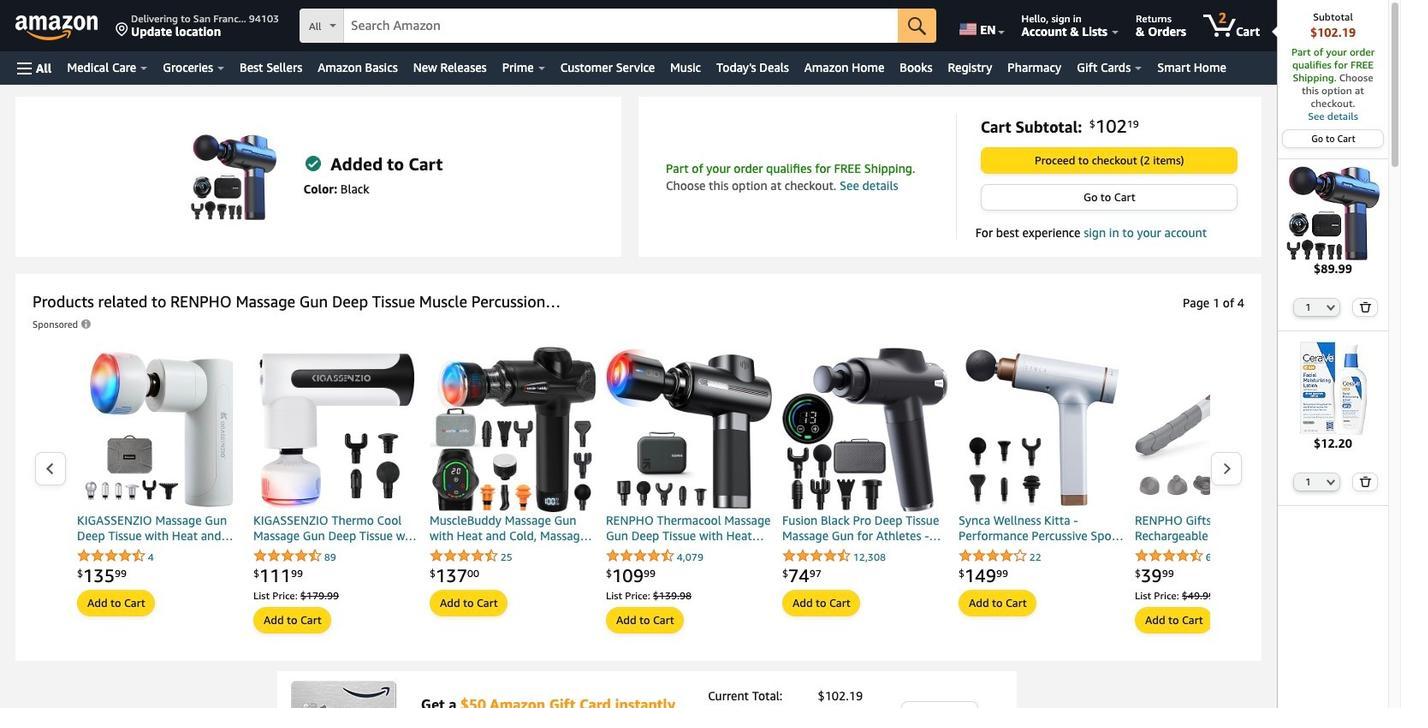 Task type: locate. For each thing, give the bounding box(es) containing it.
dropdown image for 2nd delete icon from the bottom of the navigation navigation
[[1328, 304, 1336, 311]]

amazon image
[[15, 15, 98, 41]]

1 dropdown image from the top
[[1328, 304, 1336, 311]]

renpho massage gun deep tissue muscle percussion massage gun, gifts for men dad, fsa and hsa eligible powerful portable back massager gun for athletes, handheld back massagers, carry case, active image inside navigation navigation
[[1287, 166, 1381, 260]]

0 vertical spatial dropdown image
[[1328, 304, 1336, 311]]

previous image
[[45, 462, 55, 475]]

alert image
[[305, 156, 321, 171]]

synca wellness kitta - performance percussive sports therapy massager | 6 interchangeable massage heads | 6 strength levels | image
[[959, 347, 1125, 513]]

renpho gifts for dad rechargeable hand held deep tissue massager for muscles, back, father day gifts fsa hsa eligible cordles image
[[1136, 347, 1302, 513]]

renpho massage gun deep tissue muscle percussion massage gun, gifts for men dad, fsa and hsa eligible powerful portable back massager gun for athletes, handheld back massagers, carry case, active image
[[191, 134, 276, 220], [1287, 166, 1381, 260]]

renpho thermacool massage gun deep tissue with heat and cold head, gifts for dad men, handheld muscle massager gun with carry image
[[606, 347, 772, 513]]

None submit
[[898, 9, 937, 43], [982, 148, 1238, 173], [1354, 299, 1378, 316], [1354, 474, 1378, 491], [78, 591, 154, 616], [431, 591, 507, 616], [784, 591, 860, 616], [960, 591, 1036, 616], [254, 608, 330, 633], [607, 608, 683, 633], [898, 9, 937, 43], [982, 148, 1238, 173], [1354, 299, 1378, 316], [1354, 474, 1378, 491], [78, 591, 154, 616], [431, 591, 507, 616], [784, 591, 860, 616], [960, 591, 1036, 616], [254, 608, 330, 633], [607, 608, 683, 633]]

list
[[67, 347, 1402, 644]]

navigation navigation
[[0, 0, 1390, 708]]

2 dropdown image from the top
[[1328, 479, 1336, 486]]

next image
[[1223, 462, 1232, 475]]

None search field
[[300, 9, 937, 45]]

dropdown image
[[1328, 304, 1336, 311], [1328, 479, 1336, 486]]

dropdown image for first delete icon from the bottom
[[1328, 479, 1336, 486]]

0 vertical spatial delete image
[[1360, 301, 1372, 312]]

musclebuddy massage gun with heat and cold, massage gun deep tissue, 6 temperatures and 20 levels, handheld deep tissue muscl image
[[430, 347, 596, 513]]

1 vertical spatial delete image
[[1360, 476, 1372, 488]]

delete image
[[1360, 301, 1372, 312], [1360, 476, 1372, 488]]

Search Amazon text field
[[344, 9, 898, 42]]

1 vertical spatial dropdown image
[[1328, 479, 1336, 486]]

1 horizontal spatial renpho massage gun deep tissue muscle percussion massage gun, gifts for men dad, fsa and hsa eligible powerful portable back massager gun for athletes, handheld back massagers, carry case, active image
[[1287, 166, 1381, 260]]



Task type: vqa. For each thing, say whether or not it's contained in the screenshot.
Amazon
no



Task type: describe. For each thing, give the bounding box(es) containing it.
fusion black pro deep tissue massage gun for athletes - percussion massager for pain relief, muscle therapy and relaxation image
[[783, 347, 949, 513]]

kigassenzio massage gun deep tissue with heat and cold, father day gifts, hand held percussion massage gun, body muscle massa image
[[77, 347, 243, 513]]

amazon visa image
[[289, 680, 397, 708]]

cerave am facial moisturizing lotion with spf 30 | oil-free face moisturizer with spf | formulated with hyaluronic acid, niacinamide &amp; ceramides | non-comedogenic | broad spectrum sunscreen | 3 ounce image
[[1287, 341, 1381, 435]]

none search field inside navigation navigation
[[300, 9, 937, 45]]

0 horizontal spatial renpho massage gun deep tissue muscle percussion massage gun, gifts for men dad, fsa and hsa eligible powerful portable back massager gun for athletes, handheld back massagers, carry case, active image
[[191, 134, 276, 220]]

2 delete image from the top
[[1360, 476, 1372, 488]]

1 delete image from the top
[[1360, 301, 1372, 312]]

kigassenzio thermo cool massage gun deep tissue with heat and cold head, father day gifts, handheld muscle massager gun for w image
[[253, 347, 420, 513]]



